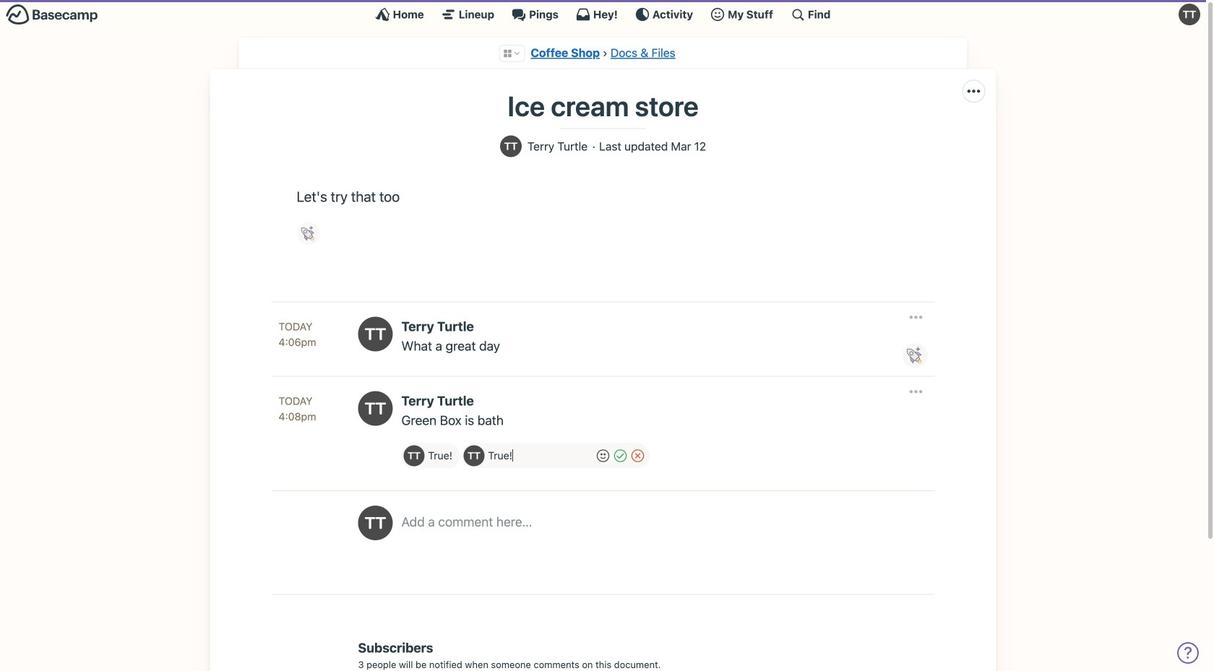 Task type: vqa. For each thing, say whether or not it's contained in the screenshot.
test link to the left
no



Task type: describe. For each thing, give the bounding box(es) containing it.
main element
[[0, 0, 1207, 28]]

terry t. boosted the comment with 'true!' element
[[402, 444, 461, 469]]

add a boost element
[[464, 446, 593, 467]]

terry turtle image for 4:06pm element
[[358, 317, 393, 352]]

Submit submit
[[611, 448, 631, 465]]

terry turtle image for 4:08pm element
[[358, 392, 393, 426]]

Boost Terry… text field
[[488, 446, 593, 467]]

4:08pm element
[[279, 411, 316, 423]]

mar 12 element
[[671, 140, 707, 153]]

terry turtle image inside main element
[[1179, 4, 1201, 25]]

terry turtle image inside terry t. boosted the comment with 'true!' element
[[404, 446, 425, 467]]



Task type: locate. For each thing, give the bounding box(es) containing it.
4:06pm element
[[279, 336, 316, 349]]

2 today element from the top
[[279, 394, 313, 409]]

today element for 4:06pm element
[[279, 319, 313, 335]]

terry turtle image
[[358, 317, 393, 352], [358, 392, 393, 426], [404, 446, 425, 467]]

2 vertical spatial terry turtle image
[[404, 446, 425, 467]]

today element up 4:08pm element
[[279, 394, 313, 409]]

0 vertical spatial terry turtle image
[[358, 317, 393, 352]]

switch accounts image
[[6, 4, 98, 26]]

1 vertical spatial today element
[[279, 394, 313, 409]]

0 vertical spatial today element
[[279, 319, 313, 335]]

1 today element from the top
[[279, 319, 313, 335]]

today element
[[279, 319, 313, 335], [279, 394, 313, 409]]

1 vertical spatial terry turtle image
[[358, 392, 393, 426]]

terry turtle image
[[1179, 4, 1201, 25], [500, 136, 522, 157], [464, 446, 485, 467], [358, 506, 393, 541]]

keyboard shortcut: ⌘ + / image
[[791, 7, 805, 22]]

today element up 4:06pm element
[[279, 319, 313, 335]]

today element for 4:08pm element
[[279, 394, 313, 409]]



